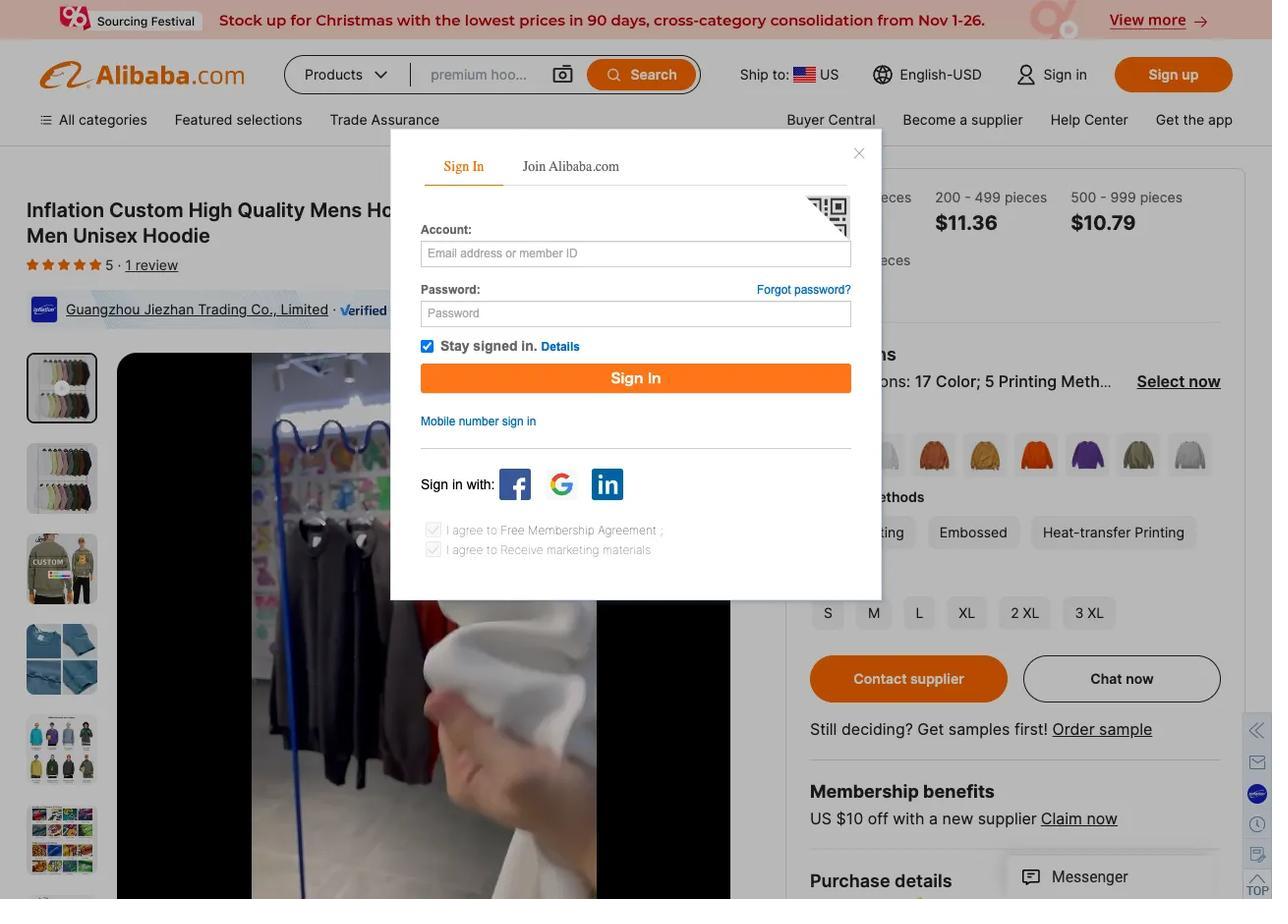 Task type: locate. For each thing, give the bounding box(es) containing it.
xl for 3 xl
[[1088, 605, 1104, 621]]

printing inside variations total options: 17 color ; 5 printing methods select now
[[999, 372, 1057, 391]]

with
[[893, 809, 925, 829]]

i agree to  receive marketing materials
[[446, 542, 651, 557]]

us up buyer central
[[820, 66, 839, 83]]

xl right l at right
[[959, 605, 975, 621]]

2 agree from the top
[[453, 542, 483, 557]]

3 - from the left
[[1100, 189, 1107, 205]]

a right become
[[960, 111, 967, 128]]

1 horizontal spatial -
[[964, 189, 971, 205]]

now right chat
[[1126, 670, 1154, 687]]

200 - 499 pieces $11.36
[[935, 189, 1047, 235]]

1 i from the top
[[446, 522, 449, 537]]

; right agreement
[[660, 522, 663, 537]]

favorite image
[[676, 377, 706, 407]]

5 right color
[[985, 372, 994, 391]]

get left samples
[[918, 720, 944, 739]]

$10
[[836, 809, 863, 829]]

0 vertical spatial get
[[1156, 111, 1179, 128]]

0 vertical spatial us
[[820, 66, 839, 83]]

sign for sign in
[[444, 158, 469, 175]]

0 vertical spatial to
[[486, 522, 497, 537]]

to
[[486, 522, 497, 537], [486, 542, 497, 557]]

agree left receive on the bottom of the page
[[453, 542, 483, 557]]

0 horizontal spatial xl
[[959, 605, 975, 621]]

get the app
[[1156, 111, 1233, 128]]

- inside 200 - 499 pieces $11.36
[[964, 189, 971, 205]]

us left $10
[[810, 809, 832, 829]]

now inside "membership benefits us $10 off with a new supplier claim now"
[[1087, 809, 1118, 829]]

0 vertical spatial agree
[[453, 522, 483, 537]]

999
[[1110, 189, 1136, 205]]

quality
[[237, 199, 305, 222]]

i for i agree to free membership agreement ;
[[446, 522, 449, 537]]

0 horizontal spatial ;
[[660, 522, 663, 537]]

favorites filling image
[[27, 257, 38, 273], [42, 257, 54, 273], [58, 257, 70, 273], [58, 257, 70, 273], [89, 257, 101, 273], [89, 257, 101, 273]]

1 horizontal spatial now
[[1126, 670, 1154, 687]]

1 horizontal spatial membership
[[810, 782, 919, 802]]

1 - from the left
[[831, 189, 838, 205]]

free membership agreement link
[[501, 522, 657, 537]]

1 xl from the left
[[959, 605, 975, 621]]

agree
[[453, 522, 483, 537], [453, 542, 483, 557]]

- right 500
[[1100, 189, 1107, 205]]

pieces right 999
[[1140, 189, 1183, 205]]

1 vertical spatial now
[[1126, 670, 1154, 687]]

1 vertical spatial a
[[929, 809, 938, 829]]

membership benefits us $10 off with a new supplier claim now
[[810, 782, 1118, 829]]

0 horizontal spatial -
[[831, 189, 838, 205]]

xl
[[959, 605, 975, 621], [1023, 605, 1040, 621], [1088, 605, 1104, 621]]

search
[[631, 66, 677, 83]]

0 vertical spatial now
[[1189, 372, 1221, 391]]

products link
[[285, 56, 411, 93]]

supplier right new
[[978, 809, 1037, 829]]

agree left free
[[453, 522, 483, 537]]

a inside "membership benefits us $10 off with a new supplier claim now"
[[929, 809, 938, 829]]

1 horizontal spatial xl
[[1023, 605, 1040, 621]]

chat now
[[1090, 670, 1154, 687]]

usd
[[953, 66, 982, 83]]

i left receive on the bottom of the page
[[446, 542, 449, 557]]

0 vertical spatial ;
[[976, 372, 981, 391]]

;
[[976, 372, 981, 391], [660, 522, 663, 537]]

1 horizontal spatial 5
[[985, 372, 994, 391]]

5
[[105, 257, 114, 273], [985, 372, 994, 391]]

up
[[1182, 66, 1199, 83]]

pieces inside 30 - 199 pieces $11.93
[[869, 189, 911, 205]]

sign
[[1044, 66, 1072, 83], [1149, 66, 1178, 83], [444, 158, 469, 175]]

english-usd
[[900, 66, 982, 83]]

2 xl from the left
[[1023, 605, 1040, 621]]

1 vertical spatial methods
[[866, 489, 925, 505]]

1 vertical spatial agree
[[453, 542, 483, 557]]

a left new
[[929, 809, 938, 829]]

199
[[841, 189, 865, 205]]

sign up
[[1149, 66, 1199, 83]]

puff
[[824, 524, 850, 541]]

alibaba.com
[[549, 158, 619, 175]]

membership inside "membership benefits us $10 off with a new supplier claim now"
[[810, 782, 919, 802]]

methods
[[1061, 372, 1128, 391], [866, 489, 925, 505]]

1 agree from the top
[[453, 522, 483, 537]]

contact supplier
[[854, 670, 964, 687]]

pieces right 199
[[869, 189, 911, 205]]

- right "200"
[[964, 189, 971, 205]]

english-
[[900, 66, 953, 83]]

in
[[1076, 66, 1087, 83]]


[[605, 66, 623, 84]]

1 vertical spatial us
[[810, 809, 832, 829]]

claim now link
[[1041, 809, 1118, 829]]

printing right color
[[999, 372, 1057, 391]]

favorites filling image
[[27, 257, 38, 273], [42, 257, 54, 273], [74, 257, 86, 273], [74, 257, 86, 273]]

3 xl
[[1075, 605, 1104, 621]]

puff printing
[[824, 524, 904, 541]]

xl link
[[945, 595, 989, 632]]

ship
[[740, 66, 769, 83]]

1 vertical spatial to
[[486, 542, 497, 557]]

benefits
[[923, 782, 995, 802]]

1 vertical spatial 5
[[985, 372, 994, 391]]

get left the
[[1156, 111, 1179, 128]]

 search
[[605, 66, 677, 84]]

get
[[1156, 111, 1179, 128], [918, 720, 944, 739]]

supplier right contact
[[910, 670, 964, 687]]

membership up 'marketing'
[[528, 522, 595, 537]]

xl inside xl link
[[959, 605, 975, 621]]

0 horizontal spatial now
[[1087, 809, 1118, 829]]

1 vertical spatial i
[[446, 542, 449, 557]]

pieces for $11.93
[[869, 189, 911, 205]]

membership up off
[[810, 782, 919, 802]]

methods left select
[[1061, 372, 1128, 391]]

i left free
[[446, 522, 449, 537]]

now right select
[[1189, 372, 1221, 391]]

4
[[548, 301, 556, 318]]

- right 30
[[831, 189, 838, 205]]

pieces inside 200 - 499 pieces $11.36
[[1005, 189, 1047, 205]]

5 left 1
[[105, 257, 114, 273]]

i for i agree to  receive marketing materials
[[446, 542, 449, 557]]

ship to:
[[740, 66, 789, 83]]

transfer
[[1080, 524, 1131, 541]]

1 horizontal spatial methods
[[1061, 372, 1128, 391]]

pieces right 1000
[[868, 252, 911, 268]]

now right claim
[[1087, 809, 1118, 829]]

2 - from the left
[[964, 189, 971, 205]]

supplier inside "membership benefits us $10 off with a new supplier claim now"
[[978, 809, 1037, 829]]

; right the "17" at the top right of the page
[[976, 372, 981, 391]]

printing methods
[[810, 489, 925, 505]]

purchase details
[[810, 871, 952, 892]]

hoodies
[[367, 199, 445, 222]]

2 vertical spatial now
[[1087, 809, 1118, 829]]

sign in
[[1044, 66, 1087, 83]]

to left receive on the bottom of the page
[[486, 542, 497, 557]]

methods up puff printing
[[866, 489, 925, 505]]

1 horizontal spatial sign
[[1044, 66, 1072, 83]]

company logo image
[[30, 296, 58, 323]]

pieces right 499
[[1005, 189, 1047, 205]]

sign in link
[[425, 150, 503, 185]]

-
[[831, 189, 838, 205], [964, 189, 971, 205], [1100, 189, 1107, 205]]

0 vertical spatial methods
[[1061, 372, 1128, 391]]

a
[[960, 111, 967, 128], [929, 809, 938, 829]]

2 i from the top
[[446, 542, 449, 557]]

pieces inside 500 - 999 pieces $10.79
[[1140, 189, 1183, 205]]


[[551, 63, 575, 87]]

$11.36
[[935, 211, 998, 235]]

1 vertical spatial membership
[[810, 782, 919, 802]]

1 horizontal spatial a
[[960, 111, 967, 128]]

materials
[[603, 542, 651, 557]]

m link
[[854, 595, 894, 632]]

- for $10.79
[[1100, 189, 1107, 205]]

to left free
[[486, 522, 497, 537]]

2 horizontal spatial sign
[[1149, 66, 1178, 83]]

2 to from the top
[[486, 542, 497, 557]]

agree for i agree to  receive marketing materials
[[453, 542, 483, 557]]

embossed
[[940, 524, 1008, 541]]

supplier down usd
[[971, 111, 1023, 128]]

2 horizontal spatial -
[[1100, 189, 1107, 205]]

inflation custom high quality mens hoodies sweatshirts cotton pullover men unisex hoodie
[[27, 199, 716, 248]]

0 vertical spatial a
[[960, 111, 967, 128]]

i
[[446, 522, 449, 537], [446, 542, 449, 557]]

2
[[1011, 605, 1019, 621]]

now inside variations total options: 17 color ; 5 printing methods select now
[[1189, 372, 1221, 391]]

0 horizontal spatial sign
[[444, 158, 469, 175]]

first!
[[1014, 720, 1048, 739]]

2 horizontal spatial now
[[1189, 372, 1221, 391]]

sign for sign up
[[1149, 66, 1178, 83]]

1
[[125, 257, 132, 273]]

guangzhou
[[66, 301, 140, 318]]

- inside 30 - 199 pieces $11.93
[[831, 189, 838, 205]]

xl for 2 xl
[[1023, 605, 1040, 621]]

0 vertical spatial membership
[[528, 522, 595, 537]]

pieces for $11.36
[[1005, 189, 1047, 205]]

0 horizontal spatial 5
[[105, 257, 114, 273]]

1000
[[832, 252, 864, 268]]

us inside "membership benefits us $10 off with a new supplier claim now"
[[810, 809, 832, 829]]

1 to from the top
[[486, 522, 497, 537]]

membership
[[528, 522, 595, 537], [810, 782, 919, 802]]

multispecialty supplier
[[390, 301, 536, 318]]

2 horizontal spatial xl
[[1088, 605, 1104, 621]]

1 horizontal spatial ;
[[976, 372, 981, 391]]

s
[[824, 605, 833, 621]]

xl right 2 at the right bottom
[[1023, 605, 1040, 621]]

custom
[[109, 199, 184, 222]]

>= 1000 pieces $10.23
[[810, 252, 911, 298]]

xl inside the "2 xl" link
[[1023, 605, 1040, 621]]

499
[[975, 189, 1001, 205]]

0 vertical spatial i
[[446, 522, 449, 537]]

pullover
[[639, 199, 716, 222]]

- inside 500 - 999 pieces $10.79
[[1100, 189, 1107, 205]]

buyer
[[787, 111, 824, 128]]

3 xl from the left
[[1088, 605, 1104, 621]]

0 horizontal spatial methods
[[866, 489, 925, 505]]

1 vertical spatial get
[[918, 720, 944, 739]]

xl inside 3 xl link
[[1088, 605, 1104, 621]]

xl right the 3
[[1088, 605, 1104, 621]]

3
[[1075, 605, 1084, 621]]

0 horizontal spatial a
[[929, 809, 938, 829]]

- for $11.36
[[964, 189, 971, 205]]



Task type: vqa. For each thing, say whether or not it's contained in the screenshot.
'2'
yes



Task type: describe. For each thing, give the bounding box(es) containing it.
center
[[1084, 111, 1128, 128]]

200
[[935, 189, 961, 205]]

>=
[[810, 252, 828, 268]]

co.,
[[251, 301, 277, 318]]

heat-transfer printing
[[1043, 524, 1185, 541]]

m
[[868, 605, 880, 621]]

sample
[[1099, 720, 1152, 739]]

purchase
[[810, 871, 890, 892]]

printing up puff
[[810, 489, 862, 505]]

variations total options: 17 color ; 5 printing methods select now
[[810, 344, 1221, 391]]

now inside button
[[1126, 670, 1154, 687]]

to:
[[772, 66, 789, 83]]

supplier left 4
[[484, 301, 536, 318]]

multispecialty
[[390, 301, 480, 318]]

$10.23
[[810, 274, 877, 298]]

chat
[[1090, 670, 1122, 687]]

pieces inside >= 1000 pieces $10.23
[[868, 252, 911, 268]]

products
[[305, 66, 363, 83]]

help
[[1051, 111, 1080, 128]]

- for $11.93
[[831, 189, 838, 205]]

contact
[[854, 670, 907, 687]]

inflation
[[27, 199, 104, 222]]

buyer central
[[787, 111, 875, 128]]

pieces for $10.79
[[1140, 189, 1183, 205]]

4 yrs
[[548, 301, 580, 318]]

agree for i agree to free membership agreement ;
[[453, 522, 483, 537]]

1 horizontal spatial get
[[1156, 111, 1179, 128]]

variations
[[810, 344, 896, 365]]

assurance
[[371, 111, 440, 128]]

in
[[473, 158, 484, 175]]

2 xl link
[[997, 595, 1053, 632]]

sign for sign in
[[1044, 66, 1072, 83]]

free
[[501, 522, 525, 537]]

all
[[59, 111, 75, 128]]

total
[[810, 372, 847, 391]]

mens
[[310, 199, 362, 222]]

to for receive
[[486, 542, 497, 557]]

agreement
[[598, 522, 657, 537]]

limited
[[281, 301, 328, 318]]

become a supplier
[[903, 111, 1023, 128]]

2 xl
[[1011, 605, 1040, 621]]

; inside variations total options: 17 color ; 5 printing methods select now
[[976, 372, 981, 391]]

deciding?
[[841, 720, 913, 739]]

claim
[[1041, 809, 1082, 829]]

l link
[[902, 595, 937, 632]]

3 xl link
[[1061, 595, 1118, 632]]

l
[[916, 605, 923, 621]]

review
[[135, 257, 178, 273]]

printing right transfer on the right bottom of the page
[[1135, 524, 1185, 541]]

options:
[[851, 372, 911, 391]]

1 vertical spatial ;
[[660, 522, 663, 537]]

yrs
[[560, 301, 580, 318]]

printing down printing methods
[[854, 524, 904, 541]]

sign in
[[444, 158, 484, 175]]

heat-
[[1043, 524, 1080, 541]]

trading
[[198, 301, 247, 318]]

select
[[1137, 372, 1185, 391]]

17
[[915, 372, 932, 391]]

premium hoodies text field
[[431, 57, 531, 92]]

supplier inside contact supplier button
[[910, 670, 964, 687]]

guangzhou jiezhan trading co., limited
[[66, 301, 328, 318]]

trade assurance
[[330, 111, 440, 128]]

now for membership
[[1087, 809, 1118, 829]]

select now link
[[1137, 372, 1221, 391]]

unisex
[[73, 224, 138, 248]]

to for free
[[486, 522, 497, 537]]

join alibaba.com
[[523, 158, 619, 175]]

puff printing link
[[810, 514, 918, 551]]

500 - 999 pieces $10.79
[[1071, 189, 1183, 235]]

still
[[810, 720, 837, 739]]

app
[[1208, 111, 1233, 128]]

new
[[942, 809, 973, 829]]

cn
[[612, 301, 632, 318]]

1 review
[[125, 257, 178, 273]]

all categories
[[59, 111, 147, 128]]

contact supplier button
[[810, 656, 1008, 703]]

join alibaba.com link
[[507, 150, 635, 185]]

chat now button
[[1023, 656, 1221, 703]]

order
[[1052, 720, 1095, 739]]

details
[[895, 871, 952, 892]]

become
[[903, 111, 956, 128]]

methods inside variations total options: 17 color ; 5 printing methods select now
[[1061, 372, 1128, 391]]

hoodie
[[143, 224, 210, 248]]

5 inside variations total options: 17 color ; 5 printing methods select now
[[985, 372, 994, 391]]

0 vertical spatial 5
[[105, 257, 114, 273]]

off
[[868, 809, 888, 829]]

still deciding? get samples first! order sample
[[810, 720, 1152, 739]]

featured selections
[[175, 111, 302, 128]]

0 horizontal spatial membership
[[528, 522, 595, 537]]

selections
[[236, 111, 302, 128]]

order sample link
[[1052, 720, 1152, 739]]

0 horizontal spatial get
[[918, 720, 944, 739]]

heat-transfer printing link
[[1029, 514, 1198, 551]]

sweatshirts
[[450, 199, 564, 222]]

samples
[[949, 720, 1010, 739]]

embossed link
[[926, 514, 1021, 551]]

s link
[[810, 595, 846, 632]]

now for variations
[[1189, 372, 1221, 391]]

cotton
[[569, 199, 634, 222]]



